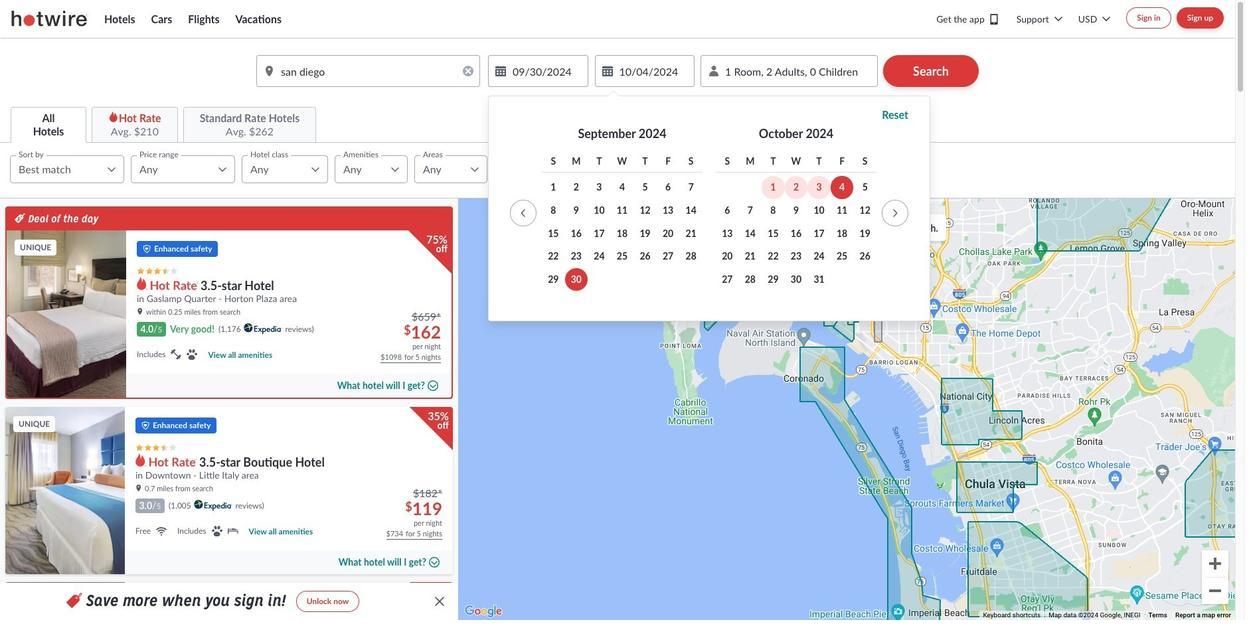 Task type: describe. For each thing, give the bounding box(es) containing it.
0 vertical spatial application
[[701, 55, 878, 87]]

october 4, 2024 is selected as your checkout date. element
[[831, 176, 854, 199]]

october 1, 2024 element
[[762, 176, 785, 199]]

october 2, 2024 element
[[785, 176, 808, 199]]

september 2024 element
[[542, 151, 703, 314]]

october 3, 2024 element
[[808, 176, 831, 199]]

1 vertical spatial logo image
[[194, 500, 233, 512]]

september 30, 2024 is selected as your check-in date. element
[[565, 268, 588, 291]]

1 vertical spatial application
[[510, 120, 909, 321]]

Check in date expanded. Choose a date from the table below. Tab into the table and use the arrow keys for navigation. text field
[[488, 55, 588, 87]]



Task type: locate. For each thing, give the bounding box(es) containing it.
1 horizontal spatial logo image
[[244, 324, 283, 335]]

0 vertical spatial logo image
[[244, 324, 283, 335]]

google image
[[462, 603, 505, 620]]

map region
[[342, 0, 1245, 620]]

None text field
[[595, 55, 695, 87]]

logo image
[[244, 324, 283, 335], [194, 500, 233, 512]]

Where would you like to stay? text field
[[256, 55, 480, 87]]

application
[[701, 55, 878, 87], [510, 120, 909, 321]]

dialog
[[488, 90, 931, 321]]

october 2024 element
[[716, 151, 877, 314]]

0 horizontal spatial logo image
[[194, 500, 233, 512]]



